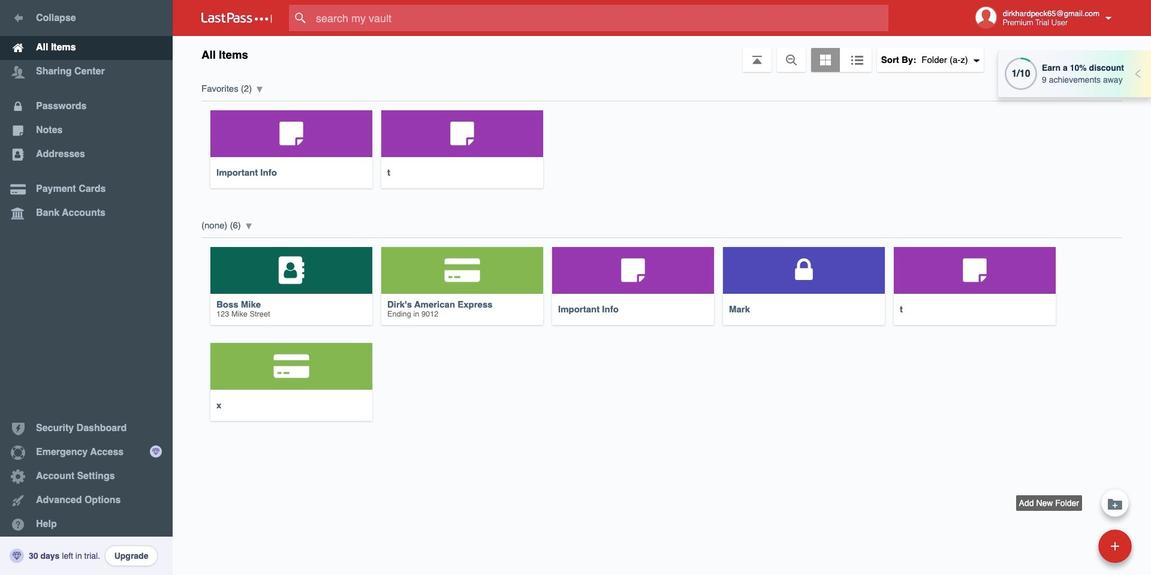 Task type: describe. For each thing, give the bounding box(es) containing it.
new item navigation
[[1017, 486, 1140, 575]]

vault options navigation
[[173, 36, 1152, 72]]

main content main content
[[173, 72, 1152, 430]]

lastpass image
[[202, 13, 272, 23]]



Task type: vqa. For each thing, say whether or not it's contained in the screenshot.
New item element
no



Task type: locate. For each thing, give the bounding box(es) containing it.
search my vault text field
[[289, 5, 913, 31]]

Search search field
[[289, 5, 913, 31]]

main navigation navigation
[[0, 0, 173, 575]]



